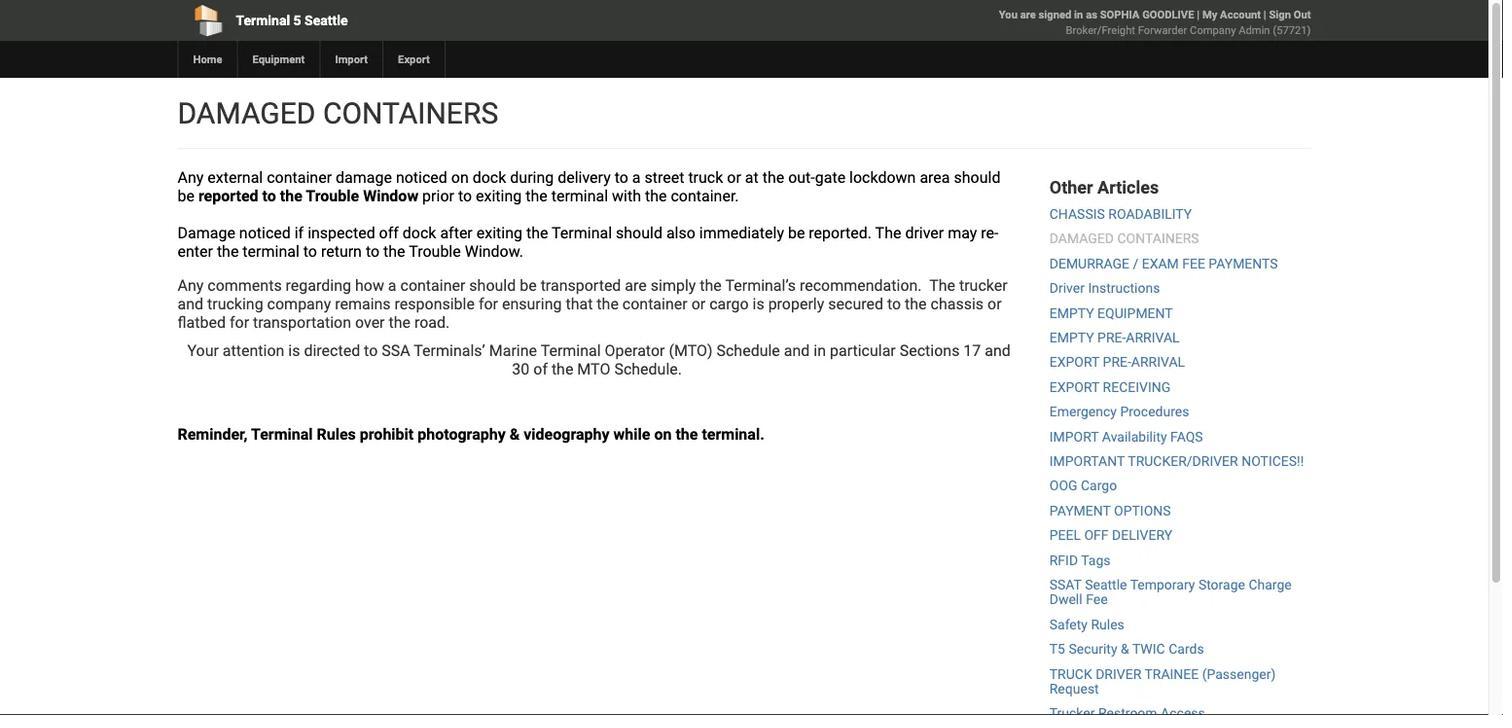Task type: describe. For each thing, give the bounding box(es) containing it.
trucker
[[960, 276, 1008, 295]]

1 horizontal spatial and
[[784, 342, 810, 360]]

terminal.
[[702, 425, 765, 444]]

1 horizontal spatial for
[[479, 295, 498, 313]]

2 empty from the top
[[1050, 330, 1094, 346]]

security
[[1069, 641, 1118, 657]]

terminal inside damage noticed if inspected off dock after exiting the terminal should also immediately be reported. the driver may re- enter the terminal to return to the trouble window.
[[243, 242, 300, 261]]

window
[[363, 187, 419, 205]]

damage
[[336, 168, 392, 187]]

broker/freight
[[1066, 24, 1136, 36]]

/
[[1133, 256, 1139, 272]]

0 vertical spatial pre-
[[1098, 330, 1126, 346]]

instructions
[[1088, 280, 1160, 296]]

2 horizontal spatial container
[[623, 295, 688, 313]]

sign
[[1269, 8, 1291, 21]]

the inside any comments regarding how a container should be transported are simply the terminal's recommendation.  the trucker and trucking company remains responsible for ensuring that the container or cargo is properly secured to the chassis or flatbed for transportation over the road. your attention is directed to ssa terminals' marine terminal operator (mto) schedule and in particular sections 17 and 30 of the mto schedule.
[[930, 276, 956, 295]]

0 vertical spatial damaged
[[178, 96, 316, 130]]

damaged containers
[[178, 96, 498, 130]]

2 horizontal spatial and
[[985, 342, 1011, 360]]

other articles chassis roadability damaged containers demurrage / exam fee payments driver instructions empty equipment empty pre-arrival export pre-arrival export receiving emergency procedures import availability faqs important trucker/driver notices!! oog cargo payment options peel off delivery rfid tags ssat seattle temporary storage charge dwell fee safety rules t5 security & twic cards truck driver trainee (passenger) request
[[1050, 177, 1304, 697]]

import
[[1050, 429, 1099, 445]]

terminal inside any comments regarding how a container should be transported are simply the terminal's recommendation.  the trucker and trucking company remains responsible for ensuring that the container or cargo is properly secured to the chassis or flatbed for transportation over the road. your attention is directed to ssa terminals' marine terminal operator (mto) schedule and in particular sections 17 and 30 of the mto schedule.
[[541, 342, 601, 360]]

terminal right reminder,
[[251, 425, 313, 444]]

safety rules link
[[1050, 617, 1125, 633]]

1 | from the left
[[1197, 8, 1200, 21]]

damage noticed if inspected off dock after exiting the terminal should also immediately be reported. the driver may re- enter the terminal to return to the trouble window.
[[178, 224, 999, 261]]

1 horizontal spatial on
[[654, 425, 672, 444]]

import availability faqs link
[[1050, 429, 1203, 445]]

or inside "any external container damage noticed on dock during delivery to a street truck or at the out-gate lockdown area should be"
[[727, 168, 741, 187]]

0 vertical spatial terminal
[[551, 187, 608, 205]]

0 horizontal spatial &
[[510, 425, 520, 444]]

the left chassis
[[905, 295, 927, 313]]

oog cargo link
[[1050, 478, 1117, 494]]

t5
[[1050, 641, 1066, 657]]

damage
[[178, 224, 235, 242]]

also
[[667, 224, 696, 242]]

notices!!
[[1242, 453, 1304, 469]]

truck
[[1050, 666, 1093, 682]]

home
[[193, 53, 222, 66]]

area
[[920, 168, 950, 187]]

0 vertical spatial containers
[[323, 96, 498, 130]]

0 vertical spatial is
[[753, 295, 765, 313]]

window.
[[465, 242, 524, 261]]

export
[[398, 53, 430, 66]]

as
[[1086, 8, 1098, 21]]

a inside any comments regarding how a container should be transported are simply the terminal's recommendation.  the trucker and trucking company remains responsible for ensuring that the container or cargo is properly secured to the chassis or flatbed for transportation over the road. your attention is directed to ssa terminals' marine terminal operator (mto) schedule and in particular sections 17 and 30 of the mto schedule.
[[388, 276, 397, 295]]

over
[[355, 313, 385, 332]]

reported
[[198, 187, 258, 205]]

regarding
[[286, 276, 351, 295]]

2 horizontal spatial or
[[988, 295, 1002, 313]]

ssa
[[382, 342, 410, 360]]

0 horizontal spatial or
[[692, 295, 706, 313]]

export pre-arrival link
[[1050, 354, 1185, 370]]

directed
[[304, 342, 360, 360]]

how
[[355, 276, 384, 295]]

to left "return"
[[303, 242, 317, 261]]

demurrage / exam fee payments link
[[1050, 256, 1278, 272]]

export receiving link
[[1050, 379, 1171, 395]]

schedule
[[717, 342, 780, 360]]

trucking
[[207, 295, 263, 313]]

rfid
[[1050, 552, 1078, 568]]

of
[[534, 360, 548, 379]]

twic
[[1133, 641, 1166, 657]]

rules inside other articles chassis roadability damaged containers demurrage / exam fee payments driver instructions empty equipment empty pre-arrival export pre-arrival export receiving emergency procedures import availability faqs important trucker/driver notices!! oog cargo payment options peel off delivery rfid tags ssat seattle temporary storage charge dwell fee safety rules t5 security & twic cards truck driver trainee (passenger) request
[[1091, 617, 1125, 633]]

the right window.
[[526, 224, 548, 242]]

cargo
[[710, 295, 749, 313]]

the right simply
[[700, 276, 722, 295]]

ensuring
[[502, 295, 562, 313]]

terminal inside 'link'
[[236, 12, 290, 28]]

sections
[[900, 342, 960, 360]]

a inside "any external container damage noticed on dock during delivery to a street truck or at the out-gate lockdown area should be"
[[632, 168, 641, 187]]

the right enter
[[217, 242, 239, 261]]

& inside other articles chassis roadability damaged containers demurrage / exam fee payments driver instructions empty equipment empty pre-arrival export pre-arrival export receiving emergency procedures import availability faqs important trucker/driver notices!! oog cargo payment options peel off delivery rfid tags ssat seattle temporary storage charge dwell fee safety rules t5 security & twic cards truck driver trainee (passenger) request
[[1121, 641, 1130, 657]]

2 export from the top
[[1050, 379, 1100, 395]]

cargo
[[1081, 478, 1117, 494]]

seattle inside other articles chassis roadability damaged containers demurrage / exam fee payments driver instructions empty equipment empty pre-arrival export pre-arrival export receiving emergency procedures import availability faqs important trucker/driver notices!! oog cargo payment options peel off delivery rfid tags ssat seattle temporary storage charge dwell fee safety rules t5 security & twic cards truck driver trainee (passenger) request
[[1085, 577, 1127, 593]]

1 vertical spatial arrival
[[1132, 354, 1185, 370]]

containers inside other articles chassis roadability damaged containers demurrage / exam fee payments driver instructions empty equipment empty pre-arrival export pre-arrival export receiving emergency procedures import availability faqs important trucker/driver notices!! oog cargo payment options peel off delivery rfid tags ssat seattle temporary storage charge dwell fee safety rules t5 security & twic cards truck driver trainee (passenger) request
[[1118, 231, 1200, 247]]

peel
[[1050, 527, 1081, 544]]

terminal 5 seattle link
[[178, 0, 633, 41]]

reported to the trouble window prior to exiting the terminal with the container.
[[198, 187, 739, 205]]

1 empty from the top
[[1050, 305, 1094, 321]]

empty pre-arrival link
[[1050, 330, 1180, 346]]

seattle inside 'link'
[[305, 12, 348, 28]]

lockdown
[[850, 168, 916, 187]]

emergency procedures link
[[1050, 404, 1190, 420]]

to left ssa
[[364, 342, 378, 360]]

at
[[745, 168, 759, 187]]

payment
[[1050, 503, 1111, 519]]

the right of
[[552, 360, 574, 379]]

are inside you are signed in as sophia goodlive | my account | sign out broker/freight forwarder company admin (57721)
[[1021, 8, 1036, 21]]

0 horizontal spatial is
[[288, 342, 300, 360]]

may
[[948, 224, 977, 242]]

to right prior
[[458, 187, 472, 205]]

dock inside damage noticed if inspected off dock after exiting the terminal should also immediately be reported. the driver may re- enter the terminal to return to the trouble window.
[[403, 224, 436, 242]]

to right secured
[[887, 295, 901, 313]]

2 | from the left
[[1264, 8, 1267, 21]]

rfid tags link
[[1050, 552, 1111, 568]]

that
[[566, 295, 593, 313]]

on inside "any external container damage noticed on dock during delivery to a street truck or at the out-gate lockdown area should be"
[[451, 168, 469, 187]]

my
[[1203, 8, 1218, 21]]

important
[[1050, 453, 1125, 469]]

any comments regarding how a container should be transported are simply the terminal's recommendation.  the trucker and trucking company remains responsible for ensuring that the container or cargo is properly secured to the chassis or flatbed for transportation over the road. your attention is directed to ssa terminals' marine terminal operator (mto) schedule and in particular sections 17 and 30 of the mto schedule.
[[178, 276, 1011, 379]]

noticed inside "any external container damage noticed on dock during delivery to a street truck or at the out-gate lockdown area should be"
[[396, 168, 447, 187]]

driver
[[1096, 666, 1142, 682]]

marine
[[489, 342, 537, 360]]

emergency
[[1050, 404, 1117, 420]]

out-
[[788, 168, 815, 187]]

driver
[[1050, 280, 1085, 296]]

company
[[267, 295, 331, 313]]

to right reported
[[262, 187, 276, 205]]

ssat
[[1050, 577, 1082, 593]]

properly
[[768, 295, 825, 313]]

container inside "any external container damage noticed on dock during delivery to a street truck or at the out-gate lockdown area should be"
[[267, 168, 332, 187]]

t5 security & twic cards link
[[1050, 641, 1204, 657]]

import
[[335, 53, 368, 66]]

delivery
[[1112, 527, 1173, 544]]

tags
[[1081, 552, 1111, 568]]

to right "return"
[[366, 242, 380, 261]]

immediately
[[700, 224, 784, 242]]

(57721)
[[1273, 24, 1311, 36]]

prior
[[422, 187, 454, 205]]

faqs
[[1171, 429, 1203, 445]]

operator
[[605, 342, 665, 360]]

goodlive
[[1143, 8, 1195, 21]]

exiting for to
[[476, 187, 522, 205]]

0 horizontal spatial and
[[178, 295, 203, 313]]



Task type: locate. For each thing, give the bounding box(es) containing it.
be up damage
[[178, 187, 195, 205]]

trouble inside damage noticed if inspected off dock after exiting the terminal should also immediately be reported. the driver may re- enter the terminal to return to the trouble window.
[[409, 242, 461, 261]]

1 horizontal spatial a
[[632, 168, 641, 187]]

30
[[512, 360, 530, 379]]

should right area
[[954, 168, 1001, 187]]

1 exiting from the top
[[476, 187, 522, 205]]

out
[[1294, 8, 1311, 21]]

enter
[[178, 242, 213, 261]]

empty down empty equipment link
[[1050, 330, 1094, 346]]

0 horizontal spatial in
[[814, 342, 826, 360]]

or left cargo
[[692, 295, 706, 313]]

equipment
[[1098, 305, 1173, 321]]

demurrage
[[1050, 256, 1130, 272]]

1 export from the top
[[1050, 354, 1100, 370]]

damaged
[[178, 96, 316, 130], [1050, 231, 1114, 247]]

if
[[295, 224, 304, 242]]

or left the at
[[727, 168, 741, 187]]

0 vertical spatial trouble
[[306, 187, 359, 205]]

are right the you
[[1021, 8, 1036, 21]]

containers down export link
[[323, 96, 498, 130]]

1 vertical spatial empty
[[1050, 330, 1094, 346]]

are inside any comments regarding how a container should be transported are simply the terminal's recommendation.  the trucker and trucking company remains responsible for ensuring that the container or cargo is properly secured to the chassis or flatbed for transportation over the road. your attention is directed to ssa terminals' marine terminal operator (mto) schedule and in particular sections 17 and 30 of the mto schedule.
[[625, 276, 647, 295]]

dock inside "any external container damage noticed on dock during delivery to a street truck or at the out-gate lockdown area should be"
[[473, 168, 506, 187]]

transportation
[[253, 313, 351, 332]]

should down with
[[616, 224, 663, 242]]

the right "that"
[[597, 295, 619, 313]]

arrival down the equipment
[[1126, 330, 1180, 346]]

empty down 'driver'
[[1050, 305, 1094, 321]]

pre-
[[1098, 330, 1126, 346], [1103, 354, 1132, 370]]

1 horizontal spatial damaged
[[1050, 231, 1114, 247]]

articles
[[1098, 177, 1159, 198]]

seattle right 5
[[305, 12, 348, 28]]

1 horizontal spatial should
[[616, 224, 663, 242]]

1 vertical spatial damaged
[[1050, 231, 1114, 247]]

chassis
[[1050, 206, 1105, 222]]

inspected
[[308, 224, 375, 242]]

dock right off
[[403, 224, 436, 242]]

trouble
[[306, 187, 359, 205], [409, 242, 461, 261]]

be down window.
[[520, 276, 537, 295]]

damaged inside other articles chassis roadability damaged containers demurrage / exam fee payments driver instructions empty equipment empty pre-arrival export pre-arrival export receiving emergency procedures import availability faqs important trucker/driver notices!! oog cargo payment options peel off delivery rfid tags ssat seattle temporary storage charge dwell fee safety rules t5 security & twic cards truck driver trainee (passenger) request
[[1050, 231, 1114, 247]]

company
[[1190, 24, 1236, 36]]

arrival up the receiving
[[1132, 354, 1185, 370]]

should
[[954, 168, 1001, 187], [616, 224, 663, 242], [469, 276, 516, 295]]

1 horizontal spatial the
[[930, 276, 956, 295]]

important trucker/driver notices!! link
[[1050, 453, 1304, 469]]

rules left "prohibit"
[[317, 425, 356, 444]]

the right the at
[[763, 168, 785, 187]]

2 horizontal spatial should
[[954, 168, 1001, 187]]

| left "my"
[[1197, 8, 1200, 21]]

1 horizontal spatial &
[[1121, 641, 1130, 657]]

home link
[[178, 41, 237, 78]]

& left "twic"
[[1121, 641, 1130, 657]]

should inside damage noticed if inspected off dock after exiting the terminal should also immediately be reported. the driver may re- enter the terminal to return to the trouble window.
[[616, 224, 663, 242]]

temporary
[[1130, 577, 1195, 593]]

your
[[187, 342, 219, 360]]

trainee
[[1145, 666, 1199, 682]]

terminal up the comments
[[243, 242, 300, 261]]

dock
[[473, 168, 506, 187], [403, 224, 436, 242]]

to inside "any external container damage noticed on dock during delivery to a street truck or at the out-gate lockdown area should be"
[[615, 168, 629, 187]]

1 horizontal spatial in
[[1075, 8, 1084, 21]]

pre- down empty equipment link
[[1098, 330, 1126, 346]]

1 horizontal spatial dock
[[473, 168, 506, 187]]

noticed inside damage noticed if inspected off dock after exiting the terminal should also immediately be reported. the driver may re- enter the terminal to return to the trouble window.
[[239, 224, 291, 242]]

the left driver
[[875, 224, 902, 242]]

0 vertical spatial empty
[[1050, 305, 1094, 321]]

the left 'delivery' at the top left of page
[[526, 187, 548, 205]]

0 horizontal spatial containers
[[323, 96, 498, 130]]

the
[[763, 168, 785, 187], [280, 187, 302, 205], [526, 187, 548, 205], [645, 187, 667, 205], [526, 224, 548, 242], [217, 242, 239, 261], [383, 242, 405, 261], [700, 276, 722, 295], [597, 295, 619, 313], [905, 295, 927, 313], [389, 313, 411, 332], [552, 360, 574, 379], [676, 425, 698, 444]]

a
[[632, 168, 641, 187], [388, 276, 397, 295]]

my account link
[[1203, 8, 1261, 21]]

for left ensuring
[[479, 295, 498, 313]]

account
[[1220, 8, 1261, 21]]

1 vertical spatial &
[[1121, 641, 1130, 657]]

0 horizontal spatial terminal
[[243, 242, 300, 261]]

0 horizontal spatial for
[[230, 313, 249, 332]]

reported.
[[809, 224, 872, 242]]

1 horizontal spatial containers
[[1118, 231, 1200, 247]]

should down window.
[[469, 276, 516, 295]]

pre- down 'empty pre-arrival' link
[[1103, 354, 1132, 370]]

0 vertical spatial noticed
[[396, 168, 447, 187]]

and down properly at the top of page
[[784, 342, 810, 360]]

any inside "any external container damage noticed on dock during delivery to a street truck or at the out-gate lockdown area should be"
[[178, 168, 204, 187]]

| left sign
[[1264, 8, 1267, 21]]

0 horizontal spatial seattle
[[305, 12, 348, 28]]

any
[[178, 168, 204, 187], [178, 276, 204, 295]]

in inside any comments regarding how a container should be transported are simply the terminal's recommendation.  the trucker and trucking company remains responsible for ensuring that the container or cargo is properly secured to the chassis or flatbed for transportation over the road. your attention is directed to ssa terminals' marine terminal operator (mto) schedule and in particular sections 17 and 30 of the mto schedule.
[[814, 342, 826, 360]]

1 vertical spatial terminal
[[243, 242, 300, 261]]

availability
[[1102, 429, 1167, 445]]

terminal left 5
[[236, 12, 290, 28]]

terminal down "that"
[[541, 342, 601, 360]]

1 vertical spatial any
[[178, 276, 204, 295]]

1 vertical spatial seattle
[[1085, 577, 1127, 593]]

admin
[[1239, 24, 1271, 36]]

0 vertical spatial arrival
[[1126, 330, 1180, 346]]

0 horizontal spatial damaged
[[178, 96, 316, 130]]

exiting right the 'after'
[[477, 224, 523, 242]]

the up ssa
[[389, 313, 411, 332]]

containers up exam
[[1118, 231, 1200, 247]]

0 horizontal spatial |
[[1197, 8, 1200, 21]]

responsible
[[395, 295, 475, 313]]

0 vertical spatial exiting
[[476, 187, 522, 205]]

terminals'
[[414, 342, 485, 360]]

terminal inside damage noticed if inspected off dock after exiting the terminal should also immediately be reported. the driver may re- enter the terminal to return to the trouble window.
[[552, 224, 612, 242]]

with
[[612, 187, 641, 205]]

1 horizontal spatial trouble
[[409, 242, 461, 261]]

signed
[[1039, 8, 1072, 21]]

the up how
[[383, 242, 405, 261]]

be inside any comments regarding how a container should be transported are simply the terminal's recommendation.  the trucker and trucking company remains responsible for ensuring that the container or cargo is properly secured to the chassis or flatbed for transportation over the road. your attention is directed to ssa terminals' marine terminal operator (mto) schedule and in particular sections 17 and 30 of the mto schedule.
[[520, 276, 537, 295]]

0 vertical spatial the
[[875, 224, 902, 242]]

rules down the fee
[[1091, 617, 1125, 633]]

to
[[615, 168, 629, 187], [262, 187, 276, 205], [458, 187, 472, 205], [303, 242, 317, 261], [366, 242, 380, 261], [887, 295, 901, 313], [364, 342, 378, 360]]

1 vertical spatial noticed
[[239, 224, 291, 242]]

0 horizontal spatial dock
[[403, 224, 436, 242]]

forwarder
[[1138, 24, 1188, 36]]

1 vertical spatial containers
[[1118, 231, 1200, 247]]

1 horizontal spatial terminal
[[551, 187, 608, 205]]

dwell
[[1050, 592, 1083, 608]]

the left trucker
[[930, 276, 956, 295]]

0 horizontal spatial be
[[178, 187, 195, 205]]

1 horizontal spatial is
[[753, 295, 765, 313]]

dock left during
[[473, 168, 506, 187]]

secured
[[828, 295, 884, 313]]

1 horizontal spatial noticed
[[396, 168, 447, 187]]

1 vertical spatial is
[[288, 342, 300, 360]]

(passenger)
[[1203, 666, 1276, 682]]

the left terminal.
[[676, 425, 698, 444]]

0 horizontal spatial are
[[625, 276, 647, 295]]

any inside any comments regarding how a container should be transported are simply the terminal's recommendation.  the trucker and trucking company remains responsible for ensuring that the container or cargo is properly secured to the chassis or flatbed for transportation over the road. your attention is directed to ssa terminals' marine terminal operator (mto) schedule and in particular sections 17 and 30 of the mto schedule.
[[178, 276, 204, 295]]

& left videography
[[510, 425, 520, 444]]

prohibit
[[360, 425, 414, 444]]

0 horizontal spatial the
[[875, 224, 902, 242]]

0 vertical spatial rules
[[317, 425, 356, 444]]

seattle down tags
[[1085, 577, 1127, 593]]

1 vertical spatial the
[[930, 276, 956, 295]]

are left simply
[[625, 276, 647, 295]]

on
[[451, 168, 469, 187], [654, 425, 672, 444]]

is
[[753, 295, 765, 313], [288, 342, 300, 360]]

0 horizontal spatial trouble
[[306, 187, 359, 205]]

ssat seattle temporary storage charge dwell fee link
[[1050, 577, 1292, 608]]

or right chassis
[[988, 295, 1002, 313]]

0 horizontal spatial rules
[[317, 425, 356, 444]]

on up the 'after'
[[451, 168, 469, 187]]

on right while
[[654, 425, 672, 444]]

0 horizontal spatial container
[[267, 168, 332, 187]]

and
[[178, 295, 203, 313], [784, 342, 810, 360], [985, 342, 1011, 360]]

container up road.
[[400, 276, 466, 295]]

noticed right damage
[[396, 168, 447, 187]]

1 vertical spatial on
[[654, 425, 672, 444]]

damaged down the equipment link
[[178, 96, 316, 130]]

terminal left with
[[551, 187, 608, 205]]

and left the trucking
[[178, 295, 203, 313]]

0 vertical spatial export
[[1050, 354, 1100, 370]]

1 vertical spatial rules
[[1091, 617, 1125, 633]]

2 any from the top
[[178, 276, 204, 295]]

noticed
[[396, 168, 447, 187], [239, 224, 291, 242]]

be left reported.
[[788, 224, 805, 242]]

any for any comments regarding how a container should be transported are simply the terminal's recommendation.  the trucker and trucking company remains responsible for ensuring that the container or cargo is properly secured to the chassis or flatbed for transportation over the road. your attention is directed to ssa terminals' marine terminal operator (mto) schedule and in particular sections 17 and 30 of the mto schedule.
[[178, 276, 204, 295]]

0 horizontal spatial noticed
[[239, 224, 291, 242]]

be inside "any external container damage noticed on dock during delivery to a street truck or at the out-gate lockdown area should be"
[[178, 187, 195, 205]]

container up operator
[[623, 295, 688, 313]]

1 horizontal spatial container
[[400, 276, 466, 295]]

other
[[1050, 177, 1094, 198]]

any left external
[[178, 168, 204, 187]]

exiting up window.
[[476, 187, 522, 205]]

flatbed
[[178, 313, 226, 332]]

external
[[208, 168, 263, 187]]

the inside damage noticed if inspected off dock after exiting the terminal should also immediately be reported. the driver may re- enter the terminal to return to the trouble window.
[[875, 224, 902, 242]]

is right cargo
[[753, 295, 765, 313]]

terminal down "any external container damage noticed on dock during delivery to a street truck or at the out-gate lockdown area should be"
[[552, 224, 612, 242]]

payments
[[1209, 256, 1278, 272]]

driver instructions link
[[1050, 280, 1160, 296]]

1 vertical spatial be
[[788, 224, 805, 242]]

0 vertical spatial dock
[[473, 168, 506, 187]]

1 horizontal spatial are
[[1021, 8, 1036, 21]]

1 vertical spatial pre-
[[1103, 354, 1132, 370]]

while
[[614, 425, 650, 444]]

options
[[1114, 503, 1171, 519]]

in left as
[[1075, 8, 1084, 21]]

1 horizontal spatial rules
[[1091, 617, 1125, 633]]

0 vertical spatial be
[[178, 187, 195, 205]]

gate
[[815, 168, 846, 187]]

0 vertical spatial &
[[510, 425, 520, 444]]

a left street
[[632, 168, 641, 187]]

1 horizontal spatial be
[[520, 276, 537, 295]]

payment options link
[[1050, 503, 1171, 519]]

reminder, terminal rules prohibit photography & videography while on the terminal.
[[178, 425, 765, 444]]

1 horizontal spatial or
[[727, 168, 741, 187]]

exiting for after
[[477, 224, 523, 242]]

to right 'delivery' at the top left of page
[[615, 168, 629, 187]]

truck
[[688, 168, 723, 187]]

noticed left if
[[239, 224, 291, 242]]

arrival
[[1126, 330, 1180, 346], [1132, 354, 1185, 370]]

1 vertical spatial in
[[814, 342, 826, 360]]

be inside damage noticed if inspected off dock after exiting the terminal should also immediately be reported. the driver may re- enter the terminal to return to the trouble window.
[[788, 224, 805, 242]]

2 horizontal spatial be
[[788, 224, 805, 242]]

is down transportation
[[288, 342, 300, 360]]

truck driver trainee (passenger) request link
[[1050, 666, 1276, 697]]

0 vertical spatial should
[[954, 168, 1001, 187]]

1 vertical spatial export
[[1050, 379, 1100, 395]]

damaged down chassis
[[1050, 231, 1114, 247]]

photography
[[418, 425, 506, 444]]

0 vertical spatial in
[[1075, 8, 1084, 21]]

0 vertical spatial seattle
[[305, 12, 348, 28]]

2 vertical spatial should
[[469, 276, 516, 295]]

1 vertical spatial trouble
[[409, 242, 461, 261]]

0 vertical spatial any
[[178, 168, 204, 187]]

return
[[321, 242, 362, 261]]

rules
[[317, 425, 356, 444], [1091, 617, 1125, 633]]

0 vertical spatial are
[[1021, 8, 1036, 21]]

1 vertical spatial exiting
[[477, 224, 523, 242]]

1 vertical spatial are
[[625, 276, 647, 295]]

0 horizontal spatial on
[[451, 168, 469, 187]]

1 vertical spatial should
[[616, 224, 663, 242]]

container up if
[[267, 168, 332, 187]]

1 horizontal spatial seattle
[[1085, 577, 1127, 593]]

2 vertical spatial be
[[520, 276, 537, 295]]

chassis
[[931, 295, 984, 313]]

should inside "any external container damage noticed on dock during delivery to a street truck or at the out-gate lockdown area should be"
[[954, 168, 1001, 187]]

fee
[[1183, 256, 1206, 272]]

in inside you are signed in as sophia goodlive | my account | sign out broker/freight forwarder company admin (57721)
[[1075, 8, 1084, 21]]

0 vertical spatial on
[[451, 168, 469, 187]]

1 horizontal spatial |
[[1264, 8, 1267, 21]]

the inside "any external container damage noticed on dock during delivery to a street truck or at the out-gate lockdown area should be"
[[763, 168, 785, 187]]

trouble up inspected
[[306, 187, 359, 205]]

terminal's
[[725, 276, 796, 295]]

a right how
[[388, 276, 397, 295]]

or
[[727, 168, 741, 187], [692, 295, 706, 313], [988, 295, 1002, 313]]

2 exiting from the top
[[477, 224, 523, 242]]

0 horizontal spatial should
[[469, 276, 516, 295]]

the right with
[[645, 187, 667, 205]]

any down enter
[[178, 276, 204, 295]]

and right 17
[[985, 342, 1011, 360]]

container.
[[671, 187, 739, 205]]

export up emergency
[[1050, 379, 1100, 395]]

you
[[999, 8, 1018, 21]]

mto
[[577, 360, 611, 379]]

particular
[[830, 342, 896, 360]]

1 any from the top
[[178, 168, 204, 187]]

the
[[875, 224, 902, 242], [930, 276, 956, 295]]

sophia
[[1100, 8, 1140, 21]]

driver
[[905, 224, 944, 242]]

0 vertical spatial a
[[632, 168, 641, 187]]

road.
[[415, 313, 450, 332]]

off
[[379, 224, 399, 242]]

exiting inside damage noticed if inspected off dock after exiting the terminal should also immediately be reported. the driver may re- enter the terminal to return to the trouble window.
[[477, 224, 523, 242]]

trouble right off
[[409, 242, 461, 261]]

after
[[440, 224, 473, 242]]

the up if
[[280, 187, 302, 205]]

0 horizontal spatial a
[[388, 276, 397, 295]]

1 vertical spatial a
[[388, 276, 397, 295]]

you are signed in as sophia goodlive | my account | sign out broker/freight forwarder company admin (57721)
[[999, 8, 1311, 36]]

empty equipment link
[[1050, 305, 1173, 321]]

any for any external container damage noticed on dock during delivery to a street truck or at the out-gate lockdown area should be
[[178, 168, 204, 187]]

should inside any comments regarding how a container should be transported are simply the terminal's recommendation.  the trucker and trucking company remains responsible for ensuring that the container or cargo is properly secured to the chassis or flatbed for transportation over the road. your attention is directed to ssa terminals' marine terminal operator (mto) schedule and in particular sections 17 and 30 of the mto schedule.
[[469, 276, 516, 295]]

in left particular
[[814, 342, 826, 360]]

export up export receiving link
[[1050, 354, 1100, 370]]

oog
[[1050, 478, 1078, 494]]

1 vertical spatial dock
[[403, 224, 436, 242]]

for up the attention
[[230, 313, 249, 332]]



Task type: vqa. For each thing, say whether or not it's contained in the screenshot.
their
no



